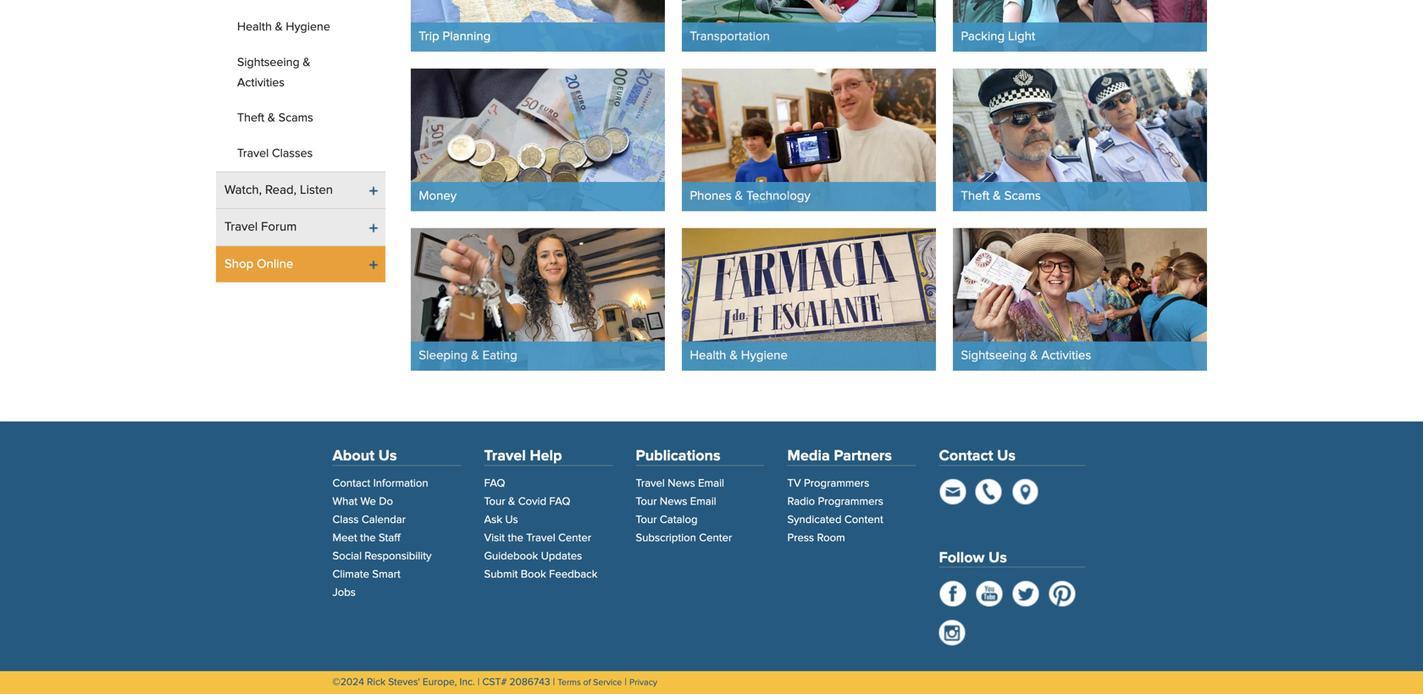 Task type: describe. For each thing, give the bounding box(es) containing it.
syndicated
[[787, 515, 842, 526]]

phones
[[690, 190, 732, 203]]

1 vertical spatial health & hygiene link
[[682, 228, 936, 371]]

contact information link
[[333, 478, 428, 490]]

travel classes link
[[216, 136, 385, 172]]

travel news email link
[[636, 478, 724, 490]]

watch,
[[225, 184, 262, 197]]

packing light
[[961, 30, 1036, 43]]

social
[[333, 551, 362, 562]]

smart
[[372, 570, 401, 581]]

2 | from the left
[[553, 678, 555, 688]]

subscription center link
[[636, 533, 732, 544]]

on route to kraków, poland image
[[682, 0, 936, 52]]

class calendar link
[[333, 515, 406, 526]]

social responsibility link
[[333, 551, 432, 562]]

inc.
[[460, 678, 475, 688]]

cst#
[[482, 678, 507, 688]]

tour up tour catalog link
[[636, 497, 657, 508]]

1 vertical spatial faq
[[549, 497, 570, 508]]

& inside faq tour & covid faq ask us visit the travel center guidebook updates submit book feedback
[[508, 497, 515, 508]]

sleeping
[[419, 350, 468, 363]]

packing
[[961, 30, 1005, 43]]

online
[[257, 258, 293, 271]]

0 vertical spatial scams
[[278, 112, 313, 124]]

0 vertical spatial theft
[[237, 112, 265, 124]]

& inside phones & technology link
[[735, 190, 743, 203]]

0 horizontal spatial faq
[[484, 478, 505, 490]]

0 vertical spatial activities
[[237, 77, 285, 89]]

listen
[[300, 184, 333, 197]]

us for contact us
[[997, 449, 1016, 464]]

phones & technology
[[690, 190, 811, 203]]

syndicated content link
[[787, 515, 884, 526]]

transportation link
[[682, 0, 936, 52]]

tour news email link
[[636, 497, 716, 508]]

climate smart link
[[333, 570, 401, 581]]

eating
[[483, 350, 517, 363]]

a hotelier holding room keys image
[[411, 228, 665, 371]]

help
[[530, 449, 562, 464]]

class
[[333, 515, 359, 526]]

1 vertical spatial news
[[660, 497, 687, 508]]

2086743
[[510, 678, 550, 688]]

circling locations on a map of europe image
[[411, 0, 665, 52]]

the for travel
[[508, 533, 523, 544]]

contact information what we do class calendar meet the staff social responsibility climate smart jobs
[[333, 478, 432, 599]]

1 horizontal spatial sightseeing & activities
[[961, 350, 1091, 363]]

forum
[[261, 221, 297, 234]]

meet the staff link
[[333, 533, 400, 544]]

phones & technology link
[[682, 69, 936, 211]]

tv programmers radio programmers syndicated content press room
[[787, 478, 884, 544]]

do
[[379, 497, 393, 508]]

radio
[[787, 497, 815, 508]]

tv programmers link
[[787, 478, 870, 490]]

us for follow us
[[989, 551, 1007, 566]]

technology
[[746, 190, 811, 203]]

packing light link
[[953, 0, 1207, 52]]

media partners
[[787, 449, 892, 464]]

privacy
[[630, 679, 657, 688]]

the for staff
[[360, 533, 376, 544]]

privacy link
[[630, 679, 657, 688]]

0 horizontal spatial sightseeing
[[237, 57, 300, 69]]

sleeping & eating link
[[411, 228, 665, 371]]

1 horizontal spatial sightseeing
[[961, 350, 1027, 363]]

guidebook
[[484, 551, 538, 562]]

we
[[360, 497, 376, 508]]

1 vertical spatial activities
[[1041, 350, 1091, 363]]

travel news email tour news email tour catalog subscription center
[[636, 478, 732, 544]]

read,
[[265, 184, 297, 197]]

terms of service link
[[558, 679, 622, 688]]

©2024 rick steves' europe, inc. | cst# 2086743 | terms of service | privacy
[[333, 678, 657, 688]]

staff
[[379, 533, 400, 544]]

partners
[[834, 449, 892, 464]]

tour catalog link
[[636, 515, 698, 526]]

subscription
[[636, 533, 696, 544]]

travel forum
[[225, 221, 297, 234]]

trip planning
[[419, 30, 491, 43]]

money
[[419, 190, 457, 203]]

travel for travel classes
[[237, 148, 269, 160]]

travel forum link
[[216, 209, 385, 246]]

3 | from the left
[[625, 678, 627, 688]]

contact for contact information what we do class calendar meet the staff social responsibility climate smart jobs
[[333, 478, 370, 490]]

tv
[[787, 478, 801, 490]]

faq link
[[484, 478, 505, 490]]

trip
[[419, 30, 439, 43]]

1 horizontal spatial health & hygiene
[[690, 350, 788, 363]]

catalog
[[660, 515, 698, 526]]

rick
[[367, 678, 386, 688]]

1 horizontal spatial theft & scams link
[[953, 69, 1207, 211]]

1 vertical spatial programmers
[[818, 497, 884, 508]]

1 horizontal spatial theft
[[961, 190, 990, 203]]

visit
[[484, 533, 505, 544]]

about us
[[333, 449, 397, 464]]

holding tickets to the uffizi image
[[953, 228, 1207, 371]]

tour & covid faq link
[[484, 497, 570, 508]]

watch, read, listen link
[[216, 172, 385, 209]]

watch, read, listen
[[225, 184, 333, 197]]

0 vertical spatial programmers
[[804, 478, 870, 490]]

follow
[[939, 551, 985, 566]]

ask us link
[[484, 515, 518, 526]]

trip planning link
[[411, 0, 665, 52]]

us inside faq tour & covid faq ask us visit the travel center guidebook updates submit book feedback
[[505, 515, 518, 526]]

shop
[[225, 258, 254, 271]]

book
[[521, 570, 546, 581]]



Task type: locate. For each thing, give the bounding box(es) containing it.
travel down watch,
[[225, 221, 258, 234]]

0 horizontal spatial theft
[[237, 112, 265, 124]]

health
[[237, 21, 272, 33], [690, 350, 726, 363]]

contact us
[[939, 449, 1016, 464]]

1 horizontal spatial contact
[[939, 449, 993, 464]]

feedback
[[549, 570, 598, 581]]

1 horizontal spatial scams
[[1004, 190, 1041, 203]]

farmacia sign image
[[682, 228, 936, 371]]

sightseeing & activities link
[[216, 45, 385, 101], [953, 228, 1207, 371]]

the inside faq tour & covid faq ask us visit the travel center guidebook updates submit book feedback
[[508, 533, 523, 544]]

0 vertical spatial email
[[698, 478, 724, 490]]

0 horizontal spatial health & hygiene
[[237, 21, 330, 33]]

holding a smartphone in a museum image
[[682, 69, 936, 211]]

guidebook updates link
[[484, 551, 582, 562]]

0 vertical spatial contact
[[939, 449, 993, 464]]

travel classes
[[237, 148, 313, 160]]

0 horizontal spatial sightseeing & activities
[[237, 57, 311, 89]]

news
[[668, 478, 695, 490], [660, 497, 687, 508]]

0 vertical spatial sightseeing & activities
[[237, 57, 311, 89]]

health & hygiene link
[[216, 9, 385, 45], [682, 228, 936, 371]]

0 vertical spatial news
[[668, 478, 695, 490]]

1 horizontal spatial hygiene
[[741, 350, 788, 363]]

& inside sleeping & eating link
[[471, 350, 479, 363]]

press room link
[[787, 533, 845, 544]]

1 vertical spatial health & hygiene
[[690, 350, 788, 363]]

submit
[[484, 570, 518, 581]]

the inside "contact information what we do class calendar meet the staff social responsibility climate smart jobs"
[[360, 533, 376, 544]]

the up the guidebook
[[508, 533, 523, 544]]

classes
[[272, 148, 313, 160]]

faq right covid
[[549, 497, 570, 508]]

1 vertical spatial sightseeing & activities link
[[953, 228, 1207, 371]]

travel up tour news email link
[[636, 478, 665, 490]]

what
[[333, 497, 358, 508]]

us for about us
[[379, 449, 397, 464]]

0 horizontal spatial center
[[558, 533, 591, 544]]

travel inside travel news email tour news email tour catalog subscription center
[[636, 478, 665, 490]]

faq tour & covid faq ask us visit the travel center guidebook updates submit book feedback
[[484, 478, 598, 581]]

programmers up 'radio programmers' link
[[804, 478, 870, 490]]

1 horizontal spatial |
[[553, 678, 555, 688]]

room
[[817, 533, 845, 544]]

0 vertical spatial health
[[237, 21, 272, 33]]

europe,
[[423, 678, 457, 688]]

travel help
[[484, 449, 562, 464]]

shop online
[[225, 258, 293, 271]]

travel up watch,
[[237, 148, 269, 160]]

faq up ask
[[484, 478, 505, 490]]

1 vertical spatial sightseeing & activities
[[961, 350, 1091, 363]]

us
[[379, 449, 397, 464], [997, 449, 1016, 464], [505, 515, 518, 526], [989, 551, 1007, 566]]

transportation
[[690, 30, 770, 43]]

1 vertical spatial scams
[[1004, 190, 1041, 203]]

tour up the subscription
[[636, 515, 657, 526]]

covid
[[518, 497, 546, 508]]

1 vertical spatial hygiene
[[741, 350, 788, 363]]

travel inside faq tour & covid faq ask us visit the travel center guidebook updates submit book feedback
[[526, 533, 555, 544]]

theft
[[237, 112, 265, 124], [961, 190, 990, 203]]

0 horizontal spatial the
[[360, 533, 376, 544]]

1 horizontal spatial sightseeing & activities link
[[953, 228, 1207, 371]]

email up tour news email link
[[698, 478, 724, 490]]

1 vertical spatial contact
[[333, 478, 370, 490]]

sightseeing
[[237, 57, 300, 69], [961, 350, 1027, 363]]

what we do link
[[333, 497, 393, 508]]

0 horizontal spatial theft & scams
[[237, 112, 313, 124]]

1 vertical spatial email
[[690, 497, 716, 508]]

| right inc. at the left bottom of page
[[478, 678, 480, 688]]

a couple wearing backpacks image
[[953, 0, 1207, 52]]

0 vertical spatial sightseeing
[[237, 57, 300, 69]]

travel
[[237, 148, 269, 160], [225, 221, 258, 234], [484, 449, 526, 464], [636, 478, 665, 490], [526, 533, 555, 544]]

1 horizontal spatial theft & scams
[[961, 190, 1041, 203]]

1 vertical spatial sightseeing
[[961, 350, 1027, 363]]

of
[[583, 679, 591, 688]]

contact inside "contact information what we do class calendar meet the staff social responsibility climate smart jobs"
[[333, 478, 370, 490]]

sightseeing & activities
[[237, 57, 311, 89], [961, 350, 1091, 363]]

center inside faq tour & covid faq ask us visit the travel center guidebook updates submit book feedback
[[558, 533, 591, 544]]

travel up the guidebook updates link
[[526, 533, 555, 544]]

theft & scams
[[237, 112, 313, 124], [961, 190, 1041, 203]]

0 horizontal spatial scams
[[278, 112, 313, 124]]

tour down 'faq' link on the bottom
[[484, 497, 505, 508]]

center right the subscription
[[699, 533, 732, 544]]

2 the from the left
[[508, 533, 523, 544]]

&
[[275, 21, 283, 33], [303, 57, 311, 69], [268, 112, 275, 124], [735, 190, 743, 203], [993, 190, 1001, 203], [471, 350, 479, 363], [730, 350, 738, 363], [1030, 350, 1038, 363], [508, 497, 515, 508]]

content
[[845, 515, 884, 526]]

2 horizontal spatial |
[[625, 678, 627, 688]]

1 horizontal spatial the
[[508, 533, 523, 544]]

tour inside faq tour & covid faq ask us visit the travel center guidebook updates submit book feedback
[[484, 497, 505, 508]]

0 vertical spatial health & hygiene link
[[216, 9, 385, 45]]

shop online link
[[216, 246, 385, 283]]

center inside travel news email tour news email tour catalog subscription center
[[699, 533, 732, 544]]

0 horizontal spatial sightseeing & activities link
[[216, 45, 385, 101]]

©2024
[[333, 678, 364, 688]]

1 | from the left
[[478, 678, 480, 688]]

1 vertical spatial theft & scams
[[961, 190, 1041, 203]]

visit the travel center link
[[484, 533, 591, 544]]

programmers up content
[[818, 497, 884, 508]]

meet
[[333, 533, 357, 544]]

0 horizontal spatial hygiene
[[286, 21, 330, 33]]

the down class calendar link
[[360, 533, 376, 544]]

0 vertical spatial faq
[[484, 478, 505, 490]]

center
[[558, 533, 591, 544], [699, 533, 732, 544]]

0 vertical spatial hygiene
[[286, 21, 330, 33]]

health & hygiene
[[237, 21, 330, 33], [690, 350, 788, 363]]

responsibility
[[365, 551, 432, 562]]

|
[[478, 678, 480, 688], [553, 678, 555, 688], [625, 678, 627, 688]]

theft & scams link
[[953, 69, 1207, 211], [216, 101, 385, 136]]

steves'
[[388, 678, 420, 688]]

0 vertical spatial theft & scams
[[237, 112, 313, 124]]

0 horizontal spatial |
[[478, 678, 480, 688]]

0 horizontal spatial contact
[[333, 478, 370, 490]]

travel up 'faq' link on the bottom
[[484, 449, 526, 464]]

jobs
[[333, 588, 356, 599]]

travel for travel help
[[484, 449, 526, 464]]

travel for travel forum
[[225, 221, 258, 234]]

1 vertical spatial health
[[690, 350, 726, 363]]

about
[[333, 449, 375, 464]]

service
[[593, 679, 622, 688]]

radio programmers link
[[787, 497, 884, 508]]

light
[[1008, 30, 1036, 43]]

0 vertical spatial health & hygiene
[[237, 21, 330, 33]]

1 center from the left
[[558, 533, 591, 544]]

activities
[[237, 77, 285, 89], [1041, 350, 1091, 363]]

climate
[[333, 570, 369, 581]]

publications
[[636, 449, 721, 464]]

media
[[787, 449, 830, 464]]

2 center from the left
[[699, 533, 732, 544]]

contact for contact us
[[939, 449, 993, 464]]

submit book feedback link
[[484, 570, 598, 581]]

1 horizontal spatial health & hygiene link
[[682, 228, 936, 371]]

ask
[[484, 515, 502, 526]]

police officers in barcelona image
[[953, 69, 1207, 211]]

news up tour news email link
[[668, 478, 695, 490]]

0 vertical spatial sightseeing & activities link
[[216, 45, 385, 101]]

| left terms
[[553, 678, 555, 688]]

0 horizontal spatial health & hygiene link
[[216, 9, 385, 45]]

1 horizontal spatial health
[[690, 350, 726, 363]]

center up updates at the left
[[558, 533, 591, 544]]

news up the catalog on the left of the page
[[660, 497, 687, 508]]

0 horizontal spatial activities
[[237, 77, 285, 89]]

1 horizontal spatial activities
[[1041, 350, 1091, 363]]

1 the from the left
[[360, 533, 376, 544]]

planning
[[443, 30, 491, 43]]

0 horizontal spatial theft & scams link
[[216, 101, 385, 136]]

calendar
[[362, 515, 406, 526]]

press
[[787, 533, 814, 544]]

1 vertical spatial theft
[[961, 190, 990, 203]]

updates
[[541, 551, 582, 562]]

euro coins and bills image
[[411, 69, 665, 211]]

| left the privacy link
[[625, 678, 627, 688]]

jobs link
[[333, 588, 356, 599]]

1 horizontal spatial center
[[699, 533, 732, 544]]

1 horizontal spatial faq
[[549, 497, 570, 508]]

terms
[[558, 679, 581, 688]]

0 horizontal spatial health
[[237, 21, 272, 33]]

hygiene
[[286, 21, 330, 33], [741, 350, 788, 363]]

email down travel news email 'link'
[[690, 497, 716, 508]]

sleeping & eating
[[419, 350, 517, 363]]



Task type: vqa. For each thing, say whether or not it's contained in the screenshot.
Radio Programmers link
yes



